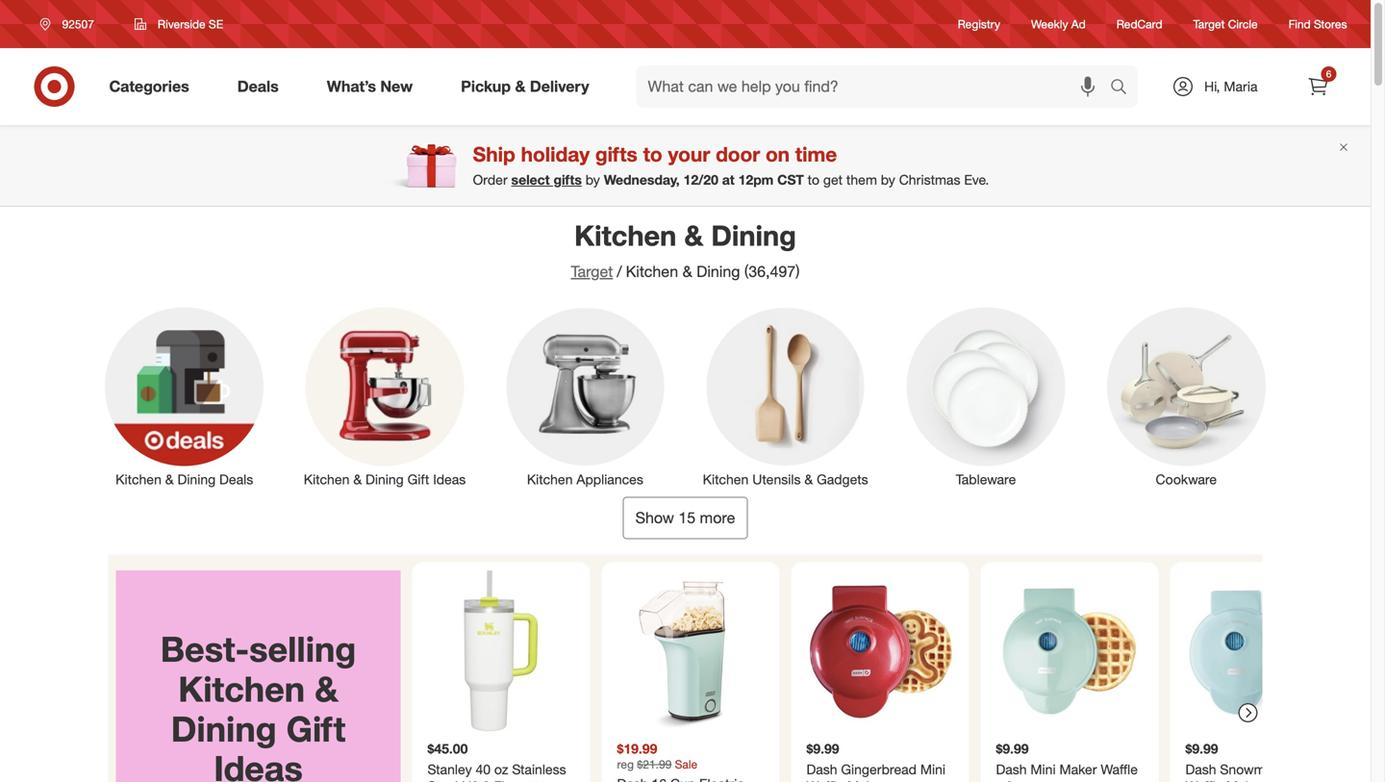 Task type: locate. For each thing, give the bounding box(es) containing it.
time
[[796, 142, 838, 166]]

-
[[997, 778, 1002, 782], [1268, 778, 1274, 782]]

riverside se
[[158, 17, 223, 31]]

blue
[[1277, 778, 1304, 782]]

0 horizontal spatial waffle
[[807, 778, 844, 782]]

riverside se button
[[122, 7, 236, 41]]

maker for dash gingerbread mini waffle maker
[[848, 778, 885, 782]]

dash inside $9.99 dash mini maker waffle - aqua
[[997, 761, 1027, 778]]

maker inside $9.99 dash snowman mini waffle maker - blue
[[1227, 778, 1265, 782]]

target circle
[[1194, 17, 1258, 31]]

/
[[617, 262, 622, 281]]

target inside kitchen & dining target / kitchen & dining (36,497)
[[571, 262, 613, 281]]

ship
[[473, 142, 516, 166]]

aqua
[[1006, 778, 1037, 782]]

2 by from the left
[[881, 171, 896, 188]]

2 horizontal spatial maker
[[1227, 778, 1265, 782]]

by down holiday
[[586, 171, 600, 188]]

1 by from the left
[[586, 171, 600, 188]]

1 horizontal spatial -
[[1268, 778, 1274, 782]]

$9.99 inside $9.99 dash mini maker waffle - aqua
[[997, 741, 1029, 757]]

target circle link
[[1194, 16, 1258, 32]]

0 horizontal spatial -
[[997, 778, 1002, 782]]

registry link
[[958, 16, 1001, 32]]

kitchen & dining gift ideas
[[304, 471, 466, 488]]

mini inside $9.99 dash gingerbread mini waffle maker
[[921, 761, 946, 778]]

snowman
[[1221, 761, 1281, 778]]

mini for dash snowman mini waffle maker - blue
[[1285, 761, 1310, 778]]

waffle inside $9.99 dash snowman mini waffle maker - blue
[[1186, 778, 1223, 782]]

0 horizontal spatial $9.99
[[807, 741, 840, 757]]

mini inside $9.99 dash snowman mini waffle maker - blue
[[1285, 761, 1310, 778]]

0 vertical spatial to
[[643, 142, 663, 166]]

gifts up wednesday,
[[596, 142, 638, 166]]

cst
[[778, 171, 804, 188]]

0 vertical spatial gift
[[408, 471, 430, 488]]

$9.99
[[807, 741, 840, 757], [997, 741, 1029, 757], [1186, 741, 1219, 757]]

2 dash from the left
[[997, 761, 1027, 778]]

2 horizontal spatial waffle
[[1186, 778, 1223, 782]]

eve.
[[965, 171, 990, 188]]

mini
[[921, 761, 946, 778], [1031, 761, 1056, 778], [1285, 761, 1310, 778]]

redcard link
[[1117, 16, 1163, 32]]

&
[[515, 77, 526, 96], [685, 218, 704, 253], [683, 262, 693, 281], [165, 471, 174, 488], [354, 471, 362, 488], [805, 471, 813, 488], [315, 668, 339, 710]]

waffle inside $9.99 dash mini maker waffle - aqua
[[1101, 761, 1138, 778]]

gift inside best-selling kitchen & dining gift ideas
[[286, 708, 346, 750]]

find
[[1289, 17, 1311, 31]]

0 vertical spatial deals
[[237, 77, 279, 96]]

ad
[[1072, 17, 1086, 31]]

1 - from the left
[[997, 778, 1002, 782]]

maria
[[1225, 78, 1258, 95]]

& inside kitchen & dining gift ideas link
[[354, 471, 362, 488]]

2 - from the left
[[1268, 778, 1274, 782]]

1 horizontal spatial waffle
[[1101, 761, 1138, 778]]

1 horizontal spatial maker
[[1060, 761, 1098, 778]]

0 horizontal spatial by
[[586, 171, 600, 188]]

deals inside "link"
[[237, 77, 279, 96]]

0 horizontal spatial dash
[[807, 761, 838, 778]]

dining
[[712, 218, 797, 253], [697, 262, 741, 281], [178, 471, 216, 488], [366, 471, 404, 488], [171, 708, 277, 750]]

by right them
[[881, 171, 896, 188]]

show 15 more button
[[623, 497, 748, 539]]

$9.99 for $9.99 dash mini maker waffle - aqua
[[997, 741, 1029, 757]]

2 mini from the left
[[1031, 761, 1056, 778]]

1 horizontal spatial gift
[[408, 471, 430, 488]]

kitchen appliances link
[[493, 304, 678, 489]]

$9.99 for $9.99 dash gingerbread mini waffle maker
[[807, 741, 840, 757]]

dash for dash mini maker waffle - aqua
[[997, 761, 1027, 778]]

0 horizontal spatial mini
[[921, 761, 946, 778]]

$9.99 inside $9.99 dash gingerbread mini waffle maker
[[807, 741, 840, 757]]

0 vertical spatial ideas
[[433, 471, 466, 488]]

mini for dash gingerbread mini waffle maker
[[921, 761, 946, 778]]

gifts down holiday
[[554, 171, 582, 188]]

kitchen utensils & gadgets
[[703, 471, 869, 488]]

1 vertical spatial gifts
[[554, 171, 582, 188]]

kitchen appliances
[[527, 471, 644, 488]]

- left blue
[[1268, 778, 1274, 782]]

$45.00
[[428, 741, 468, 757]]

target
[[1194, 17, 1226, 31], [571, 262, 613, 281]]

to left get
[[808, 171, 820, 188]]

$19.99
[[617, 741, 658, 757]]

1 vertical spatial ideas
[[214, 748, 303, 782]]

0 horizontal spatial maker
[[848, 778, 885, 782]]

1 $9.99 from the left
[[807, 741, 840, 757]]

pickup & delivery link
[[445, 65, 614, 108]]

to up wednesday,
[[643, 142, 663, 166]]

at
[[723, 171, 735, 188]]

1 vertical spatial target
[[571, 262, 613, 281]]

0 vertical spatial target
[[1194, 17, 1226, 31]]

1 vertical spatial deals
[[219, 471, 253, 488]]

kitchen & dining deals
[[116, 471, 253, 488]]

1 horizontal spatial $9.99
[[997, 741, 1029, 757]]

maker inside $9.99 dash gingerbread mini waffle maker
[[848, 778, 885, 782]]

maker
[[1060, 761, 1098, 778], [848, 778, 885, 782], [1227, 778, 1265, 782]]

dash inside $9.99 dash gingerbread mini waffle maker
[[807, 761, 838, 778]]

- inside $9.99 dash snowman mini waffle maker - blue
[[1268, 778, 1274, 782]]

1 vertical spatial gift
[[286, 708, 346, 750]]

- left 'aqua'
[[997, 778, 1002, 782]]

registry
[[958, 17, 1001, 31]]

1 horizontal spatial dash
[[997, 761, 1027, 778]]

1 horizontal spatial by
[[881, 171, 896, 188]]

1 horizontal spatial ideas
[[433, 471, 466, 488]]

dash inside $9.99 dash snowman mini waffle maker - blue
[[1186, 761, 1217, 778]]

dining for kitchen & dining deals
[[178, 471, 216, 488]]

1 horizontal spatial mini
[[1031, 761, 1056, 778]]

waffle for dash mini maker waffle - aqua
[[1101, 761, 1138, 778]]

weekly ad
[[1032, 17, 1086, 31]]

selling
[[249, 628, 356, 670]]

2 horizontal spatial mini
[[1285, 761, 1310, 778]]

3 mini from the left
[[1285, 761, 1310, 778]]

0 horizontal spatial ideas
[[214, 748, 303, 782]]

to
[[643, 142, 663, 166], [808, 171, 820, 188]]

1 horizontal spatial target
[[1194, 17, 1226, 31]]

3 dash from the left
[[1186, 761, 1217, 778]]

1 vertical spatial to
[[808, 171, 820, 188]]

0 horizontal spatial gift
[[286, 708, 346, 750]]

1 mini from the left
[[921, 761, 946, 778]]

kitchen for kitchen & dining gift ideas
[[304, 471, 350, 488]]

$9.99 dash gingerbread mini waffle maker
[[807, 741, 946, 782]]

holiday
[[521, 142, 590, 166]]

best-
[[160, 628, 249, 670]]

dash
[[807, 761, 838, 778], [997, 761, 1027, 778], [1186, 761, 1217, 778]]

dash for dash snowman mini waffle maker - blue
[[1186, 761, 1217, 778]]

deals
[[237, 77, 279, 96], [219, 471, 253, 488]]

3 $9.99 from the left
[[1186, 741, 1219, 757]]

$9.99 inside $9.99 dash snowman mini waffle maker - blue
[[1186, 741, 1219, 757]]

kitchen
[[575, 218, 677, 253], [626, 262, 679, 281], [116, 471, 162, 488], [304, 471, 350, 488], [527, 471, 573, 488], [703, 471, 749, 488], [178, 668, 305, 710]]

gifts
[[596, 142, 638, 166], [554, 171, 582, 188]]

2 $9.99 from the left
[[997, 741, 1029, 757]]

waffle inside $9.99 dash gingerbread mini waffle maker
[[807, 778, 844, 782]]

get
[[824, 171, 843, 188]]

target left circle
[[1194, 17, 1226, 31]]

0 horizontal spatial target
[[571, 262, 613, 281]]

dining for kitchen & dining gift ideas
[[366, 471, 404, 488]]

maker for dash snowman mini waffle maker - blue
[[1227, 778, 1265, 782]]

2 horizontal spatial $9.99
[[1186, 741, 1219, 757]]

What can we help you find? suggestions appear below search field
[[637, 65, 1116, 108]]

6 link
[[1298, 65, 1340, 108]]

waffle
[[1101, 761, 1138, 778], [807, 778, 844, 782], [1186, 778, 1223, 782]]

92507
[[62, 17, 94, 31]]

them
[[847, 171, 878, 188]]

1 horizontal spatial gifts
[[596, 142, 638, 166]]

christmas
[[900, 171, 961, 188]]

0 horizontal spatial gifts
[[554, 171, 582, 188]]

2 horizontal spatial dash
[[1186, 761, 1217, 778]]

deals link
[[221, 65, 303, 108]]

gift
[[408, 471, 430, 488], [286, 708, 346, 750]]

target left /
[[571, 262, 613, 281]]

show
[[636, 509, 675, 527]]

0 horizontal spatial to
[[643, 142, 663, 166]]

redcard
[[1117, 17, 1163, 31]]

0 vertical spatial gifts
[[596, 142, 638, 166]]

1 dash from the left
[[807, 761, 838, 778]]

(36,497)
[[745, 262, 800, 281]]

utensils
[[753, 471, 801, 488]]

maker inside $9.99 dash mini maker waffle - aqua
[[1060, 761, 1098, 778]]



Task type: vqa. For each thing, say whether or not it's contained in the screenshot.
CHRISTMAS
yes



Task type: describe. For each thing, give the bounding box(es) containing it.
12pm
[[739, 171, 774, 188]]

dining for kitchen & dining target / kitchen & dining (36,497)
[[712, 218, 797, 253]]

$9.99 dash mini maker waffle - aqua
[[997, 741, 1138, 782]]

hi,
[[1205, 78, 1221, 95]]

gift inside kitchen & dining gift ideas link
[[408, 471, 430, 488]]

waffle for dash gingerbread mini waffle maker
[[807, 778, 844, 782]]

gadgets
[[817, 471, 869, 488]]

$9.99 for $9.99 dash snowman mini waffle maker - blue
[[1186, 741, 1219, 757]]

kitchen for kitchen appliances
[[527, 471, 573, 488]]

1 horizontal spatial to
[[808, 171, 820, 188]]

order
[[473, 171, 508, 188]]

stanley 40 oz stainless steel h2.0 flowstate quencher tumbler white/electric yellow image
[[420, 570, 583, 733]]

find stores
[[1289, 17, 1348, 31]]

dash gingerbread mini waffle maker image
[[799, 570, 962, 733]]

dash snowman mini waffle maker - blue image
[[1178, 570, 1341, 733]]

$45.00 link
[[420, 570, 583, 782]]

show 15 more
[[636, 509, 736, 527]]

what's
[[327, 77, 376, 96]]

$9.99 dash snowman mini waffle maker - blue
[[1186, 741, 1310, 782]]

select
[[512, 171, 550, 188]]

kitchen & dining gift ideas link
[[292, 304, 478, 489]]

$19.99 reg $21.99 sale
[[617, 741, 698, 772]]

& inside kitchen & dining deals link
[[165, 471, 174, 488]]

tableware link
[[894, 304, 1079, 489]]

more
[[700, 509, 736, 527]]

se
[[209, 17, 223, 31]]

gingerbread
[[842, 761, 917, 778]]

12/20
[[684, 171, 719, 188]]

& inside best-selling kitchen & dining gift ideas
[[315, 668, 339, 710]]

new
[[381, 77, 413, 96]]

target link
[[571, 262, 613, 281]]

riverside
[[158, 17, 206, 31]]

ship holiday gifts to your door on time order select gifts by wednesday, 12/20 at 12pm cst to get them by christmas eve.
[[473, 142, 990, 188]]

wednesday,
[[604, 171, 680, 188]]

search button
[[1102, 65, 1148, 112]]

reg
[[617, 757, 634, 772]]

6
[[1327, 68, 1332, 80]]

15
[[679, 509, 696, 527]]

kitchen utensils & gadgets link
[[693, 304, 879, 489]]

search
[[1102, 79, 1148, 98]]

ideas inside best-selling kitchen & dining gift ideas
[[214, 748, 303, 782]]

dash for dash gingerbread mini waffle maker
[[807, 761, 838, 778]]

delivery
[[530, 77, 590, 96]]

waffle for dash snowman mini waffle maker - blue
[[1186, 778, 1223, 782]]

sale
[[675, 757, 698, 772]]

$21.99
[[637, 757, 672, 772]]

what's new
[[327, 77, 413, 96]]

find stores link
[[1289, 16, 1348, 32]]

kitchen for kitchen & dining deals
[[116, 471, 162, 488]]

kitchen & dining deals link
[[92, 304, 277, 489]]

mini inside $9.99 dash mini maker waffle - aqua
[[1031, 761, 1056, 778]]

tableware
[[956, 471, 1017, 488]]

hi, maria
[[1205, 78, 1258, 95]]

pickup
[[461, 77, 511, 96]]

kitchen for kitchen utensils & gadgets
[[703, 471, 749, 488]]

appliances
[[577, 471, 644, 488]]

weekly
[[1032, 17, 1069, 31]]

cookware link
[[1094, 304, 1280, 489]]

on
[[766, 142, 790, 166]]

dash mini maker waffle - aqua image
[[989, 570, 1152, 733]]

dash 16 cup electric popcorn maker - aqua image
[[610, 570, 772, 733]]

- inside $9.99 dash mini maker waffle - aqua
[[997, 778, 1002, 782]]

kitchen inside best-selling kitchen & dining gift ideas
[[178, 668, 305, 710]]

door
[[716, 142, 761, 166]]

categories link
[[93, 65, 213, 108]]

your
[[668, 142, 711, 166]]

& inside pickup & delivery link
[[515, 77, 526, 96]]

pickup & delivery
[[461, 77, 590, 96]]

weekly ad link
[[1032, 16, 1086, 32]]

best-selling kitchen & dining gift ideas
[[160, 628, 356, 782]]

kitchen for kitchen & dining target / kitchen & dining (36,497)
[[575, 218, 677, 253]]

carousel region
[[108, 555, 1349, 782]]

cookware
[[1156, 471, 1218, 488]]

what's new link
[[311, 65, 437, 108]]

& inside kitchen utensils & gadgets link
[[805, 471, 813, 488]]

kitchen & dining target / kitchen & dining (36,497)
[[571, 218, 800, 281]]

categories
[[109, 77, 189, 96]]

stores
[[1315, 17, 1348, 31]]

dining inside best-selling kitchen & dining gift ideas
[[171, 708, 277, 750]]

92507 button
[[27, 7, 114, 41]]

circle
[[1229, 17, 1258, 31]]



